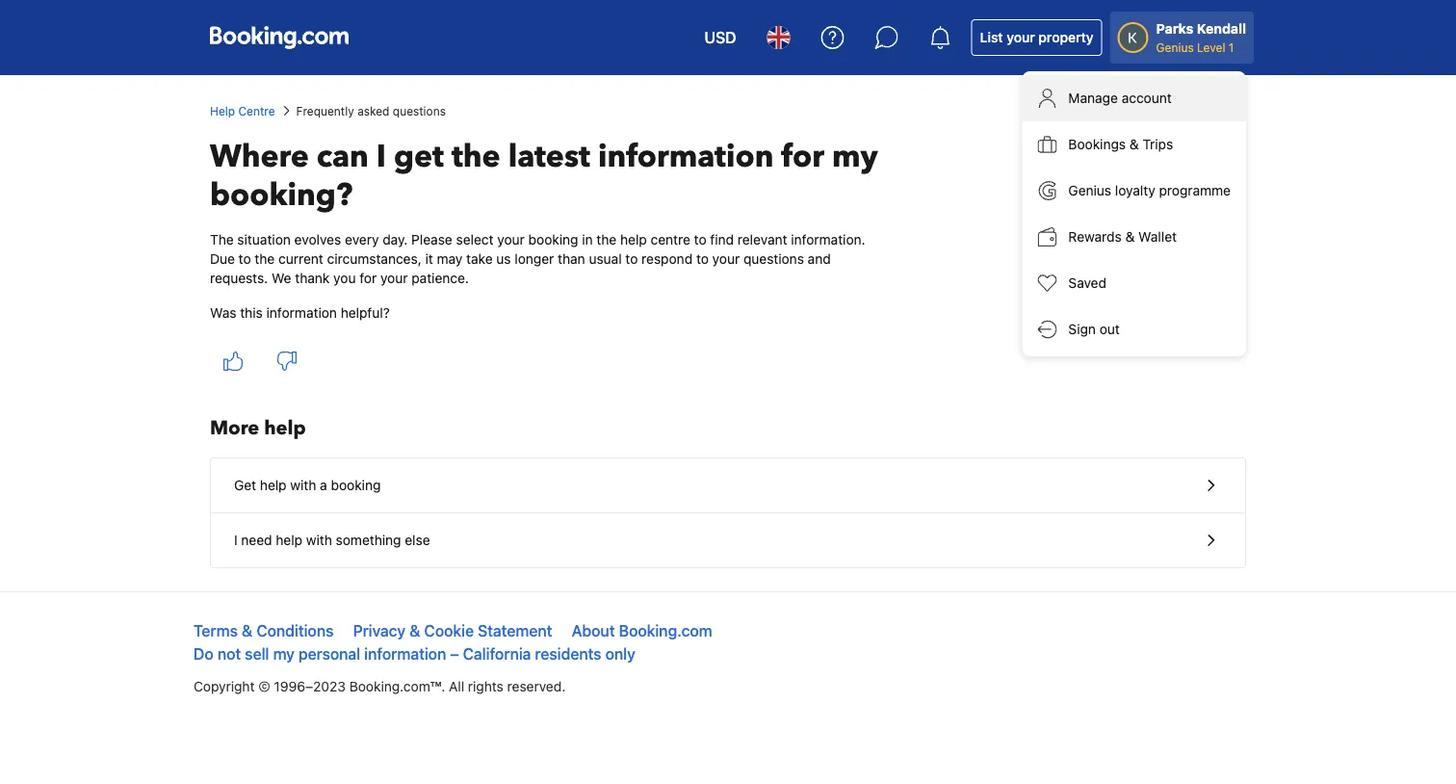 Task type: describe. For each thing, give the bounding box(es) containing it.
day.
[[383, 232, 408, 248]]

for inside the situation evolves every day. please select your booking in the help centre to find relevant information. due to the current circumstances, it may take us longer than usual to respond to your questions and requests. we thank you for your patience.
[[360, 270, 377, 286]]

it
[[425, 251, 433, 267]]

booking inside the situation evolves every day. please select your booking in the help centre to find relevant information. due to the current circumstances, it may take us longer than usual to respond to your questions and requests. we thank you for your patience.
[[529, 232, 578, 248]]

rewards & wallet
[[1069, 229, 1177, 245]]

in
[[582, 232, 593, 248]]

with inside get help with a booking button
[[290, 477, 316, 493]]

than
[[558, 251, 585, 267]]

level
[[1198, 40, 1226, 54]]

& for cookie
[[410, 622, 420, 640]]

account
[[1122, 90, 1172, 106]]

centre
[[651, 232, 691, 248]]

frequently asked questions
[[296, 104, 446, 118]]

reserved.
[[507, 679, 566, 695]]

usd
[[705, 28, 737, 47]]

information inside where can i get the latest information for my booking?
[[598, 136, 774, 178]]

was this information helpful?
[[210, 305, 390, 321]]

help centre
[[210, 104, 275, 118]]

and
[[808, 251, 831, 267]]

take
[[466, 251, 493, 267]]

parks
[[1157, 21, 1194, 37]]

0 horizontal spatial genius
[[1069, 183, 1112, 198]]

rights
[[468, 679, 504, 695]]

can
[[317, 136, 369, 178]]

more help
[[210, 415, 306, 442]]

i need help with something else button
[[211, 513, 1246, 567]]

privacy
[[353, 622, 406, 640]]

0 horizontal spatial information
[[266, 305, 337, 321]]

manage account
[[1069, 90, 1172, 106]]

property
[[1039, 29, 1094, 45]]

due
[[210, 251, 235, 267]]

relevant
[[738, 232, 788, 248]]

2 horizontal spatial the
[[597, 232, 617, 248]]

out
[[1100, 321, 1120, 337]]

get help with a booking
[[234, 477, 381, 493]]

requests.
[[210, 270, 268, 286]]

get
[[234, 477, 256, 493]]

2 vertical spatial the
[[255, 251, 275, 267]]

get
[[394, 136, 444, 178]]

a
[[320, 477, 327, 493]]

something
[[336, 532, 401, 548]]

& for conditions
[[242, 622, 253, 640]]

bookings & trips
[[1069, 136, 1174, 152]]

find
[[710, 232, 734, 248]]

helpful?
[[341, 305, 390, 321]]

centre
[[238, 104, 275, 118]]

information inside about booking.com do not sell my personal information – california residents only
[[364, 645, 446, 663]]

questions inside the situation evolves every day. please select your booking in the help centre to find relevant information. due to the current circumstances, it may take us longer than usual to respond to your questions and requests. we thank you for your patience.
[[744, 251, 804, 267]]

you
[[333, 270, 356, 286]]

residents
[[535, 645, 602, 663]]

situation
[[237, 232, 291, 248]]

parks kendall genius level 1
[[1157, 21, 1247, 54]]

cookie
[[424, 622, 474, 640]]

personal
[[299, 645, 361, 663]]

information.
[[791, 232, 866, 248]]

about booking.com link
[[572, 622, 713, 640]]

manage account link
[[1023, 75, 1247, 121]]

where
[[210, 136, 309, 178]]

statement
[[478, 622, 552, 640]]

every
[[345, 232, 379, 248]]

all
[[449, 679, 464, 695]]

booking?
[[210, 174, 353, 216]]

to up requests.
[[239, 251, 251, 267]]

i inside button
[[234, 532, 238, 548]]

genius inside parks kendall genius level 1
[[1157, 40, 1194, 54]]

current
[[278, 251, 324, 267]]

your up us on the left top
[[497, 232, 525, 248]]

patience.
[[412, 270, 469, 286]]

more
[[210, 415, 259, 442]]

latest
[[508, 136, 590, 178]]

genius loyalty programme
[[1069, 183, 1231, 198]]

loyalty
[[1115, 183, 1156, 198]]

bookings & trips link
[[1023, 121, 1247, 168]]

copyright
[[194, 679, 255, 695]]

with inside i need help with something else button
[[306, 532, 332, 548]]

do
[[194, 645, 214, 663]]

do not sell my personal information – california residents only link
[[194, 645, 636, 663]]

your right 'list' on the top right of the page
[[1007, 29, 1035, 45]]

help
[[210, 104, 235, 118]]

for inside where can i get the latest information for my booking?
[[782, 136, 825, 178]]

programme
[[1159, 183, 1231, 198]]

sign out
[[1069, 321, 1120, 337]]

my inside where can i get the latest information for my booking?
[[832, 136, 878, 178]]

my inside about booking.com do not sell my personal information – california residents only
[[273, 645, 295, 663]]

i inside where can i get the latest information for my booking?
[[376, 136, 386, 178]]

1
[[1229, 40, 1234, 54]]

copyright © 1996–2023 booking.com™. all rights reserved.
[[194, 679, 566, 695]]

to left find
[[694, 232, 707, 248]]

help centre button
[[210, 102, 275, 119]]

help inside the situation evolves every day. please select your booking in the help centre to find relevant information. due to the current circumstances, it may take us longer than usual to respond to your questions and requests. we thank you for your patience.
[[620, 232, 647, 248]]

& for wallet
[[1126, 229, 1135, 245]]



Task type: locate. For each thing, give the bounding box(es) containing it.
0 horizontal spatial i
[[234, 532, 238, 548]]

help right get
[[260, 477, 287, 493]]

booking inside button
[[331, 477, 381, 493]]

0 horizontal spatial the
[[255, 251, 275, 267]]

1 vertical spatial with
[[306, 532, 332, 548]]

respond
[[642, 251, 693, 267]]

only
[[606, 645, 636, 663]]

0 vertical spatial booking
[[529, 232, 578, 248]]

0 vertical spatial my
[[832, 136, 878, 178]]

0 horizontal spatial my
[[273, 645, 295, 663]]

0 vertical spatial information
[[598, 136, 774, 178]]

0 horizontal spatial questions
[[393, 104, 446, 118]]

questions down relevant on the top right of the page
[[744, 251, 804, 267]]

wallet
[[1139, 229, 1177, 245]]

bookings
[[1069, 136, 1126, 152]]

information up centre
[[598, 136, 774, 178]]

the inside where can i get the latest information for my booking?
[[452, 136, 501, 178]]

booking.com™.
[[349, 679, 445, 695]]

0 horizontal spatial booking
[[331, 477, 381, 493]]

for up information.
[[782, 136, 825, 178]]

0 horizontal spatial for
[[360, 270, 377, 286]]

help inside button
[[276, 532, 303, 548]]

to right usual
[[626, 251, 638, 267]]

please
[[412, 232, 453, 248]]

0 vertical spatial the
[[452, 136, 501, 178]]

manage
[[1069, 90, 1118, 106]]

list your property link
[[972, 19, 1103, 56]]

your down find
[[713, 251, 740, 267]]

sign
[[1069, 321, 1096, 337]]

i
[[376, 136, 386, 178], [234, 532, 238, 548]]

your
[[1007, 29, 1035, 45], [497, 232, 525, 248], [713, 251, 740, 267], [380, 270, 408, 286]]

genius loyalty programme link
[[1023, 168, 1247, 214]]

to right respond
[[696, 251, 709, 267]]

privacy & cookie statement
[[353, 622, 552, 640]]

terms & conditions link
[[194, 622, 334, 640]]

1 vertical spatial the
[[597, 232, 617, 248]]

1 horizontal spatial genius
[[1157, 40, 1194, 54]]

the right in
[[597, 232, 617, 248]]

rewards & wallet link
[[1023, 214, 1247, 260]]

usd button
[[693, 14, 748, 61]]

the
[[210, 232, 234, 248]]

my
[[832, 136, 878, 178], [273, 645, 295, 663]]

the right get
[[452, 136, 501, 178]]

1 vertical spatial my
[[273, 645, 295, 663]]

was
[[210, 305, 236, 321]]

not
[[218, 645, 241, 663]]

where can i get the latest information for my booking?
[[210, 136, 878, 216]]

help inside button
[[260, 477, 287, 493]]

us
[[496, 251, 511, 267]]

& up do not sell my personal information – california residents only link in the left bottom of the page
[[410, 622, 420, 640]]

the situation evolves every day. please select your booking in the help centre to find relevant information. due to the current circumstances, it may take us longer than usual to respond to your questions and requests. we thank you for your patience.
[[210, 232, 866, 286]]

my up information.
[[832, 136, 878, 178]]

booking up than
[[529, 232, 578, 248]]

help right need
[[276, 532, 303, 548]]

1 horizontal spatial i
[[376, 136, 386, 178]]

need
[[241, 532, 272, 548]]

–
[[450, 645, 459, 663]]

1 vertical spatial questions
[[744, 251, 804, 267]]

sell
[[245, 645, 269, 663]]

1 horizontal spatial my
[[832, 136, 878, 178]]

list
[[980, 29, 1003, 45]]

2 horizontal spatial information
[[598, 136, 774, 178]]

1 vertical spatial information
[[266, 305, 337, 321]]

& up sell
[[242, 622, 253, 640]]

help right more
[[264, 415, 306, 442]]

about
[[572, 622, 615, 640]]

saved link
[[1023, 260, 1247, 306]]

trips
[[1143, 136, 1174, 152]]

information
[[598, 136, 774, 178], [266, 305, 337, 321], [364, 645, 446, 663]]

booking right a
[[331, 477, 381, 493]]

california
[[463, 645, 531, 663]]

0 vertical spatial for
[[782, 136, 825, 178]]

for down circumstances,
[[360, 270, 377, 286]]

genius left 'loyalty'
[[1069, 183, 1112, 198]]

with left something
[[306, 532, 332, 548]]

for
[[782, 136, 825, 178], [360, 270, 377, 286]]

1 horizontal spatial the
[[452, 136, 501, 178]]

saved
[[1069, 275, 1107, 291]]

& left trips
[[1130, 136, 1139, 152]]

booking.com online hotel reservations image
[[210, 26, 349, 49]]

0 vertical spatial questions
[[393, 104, 446, 118]]

rewards
[[1069, 229, 1122, 245]]

else
[[405, 532, 430, 548]]

1 vertical spatial for
[[360, 270, 377, 286]]

terms & conditions
[[194, 622, 334, 640]]

0 vertical spatial with
[[290, 477, 316, 493]]

& left wallet
[[1126, 229, 1135, 245]]

& inside 'link'
[[1130, 136, 1139, 152]]

circumstances,
[[327, 251, 422, 267]]

help up usual
[[620, 232, 647, 248]]

privacy & cookie statement link
[[353, 622, 552, 640]]

1 horizontal spatial questions
[[744, 251, 804, 267]]

this
[[240, 305, 263, 321]]

1 horizontal spatial booking
[[529, 232, 578, 248]]

the
[[452, 136, 501, 178], [597, 232, 617, 248], [255, 251, 275, 267]]

may
[[437, 251, 463, 267]]

i left need
[[234, 532, 238, 548]]

conditions
[[257, 622, 334, 640]]

evolves
[[294, 232, 341, 248]]

1 vertical spatial i
[[234, 532, 238, 548]]

©
[[258, 679, 270, 695]]

the down situation
[[255, 251, 275, 267]]

1 vertical spatial booking
[[331, 477, 381, 493]]

genius down parks
[[1157, 40, 1194, 54]]

my down conditions
[[273, 645, 295, 663]]

frequently
[[296, 104, 354, 118]]

0 vertical spatial genius
[[1157, 40, 1194, 54]]

booking
[[529, 232, 578, 248], [331, 477, 381, 493]]

we
[[272, 270, 291, 286]]

your down circumstances,
[[380, 270, 408, 286]]

help
[[620, 232, 647, 248], [264, 415, 306, 442], [260, 477, 287, 493], [276, 532, 303, 548]]

1 vertical spatial genius
[[1069, 183, 1112, 198]]

select
[[456, 232, 494, 248]]

information down thank
[[266, 305, 337, 321]]

1 horizontal spatial information
[[364, 645, 446, 663]]

i left get
[[376, 136, 386, 178]]

booking.com
[[619, 622, 713, 640]]

i need help with something else
[[234, 532, 430, 548]]

kendall
[[1197, 21, 1247, 37]]

list your property
[[980, 29, 1094, 45]]

about booking.com do not sell my personal information – california residents only
[[194, 622, 713, 663]]

thank
[[295, 270, 330, 286]]

&
[[1130, 136, 1139, 152], [1126, 229, 1135, 245], [242, 622, 253, 640], [410, 622, 420, 640]]

with left a
[[290, 477, 316, 493]]

1996–2023
[[274, 679, 346, 695]]

& for trips
[[1130, 136, 1139, 152]]

information up booking.com™.
[[364, 645, 446, 663]]

1 horizontal spatial for
[[782, 136, 825, 178]]

with
[[290, 477, 316, 493], [306, 532, 332, 548]]

0 vertical spatial i
[[376, 136, 386, 178]]

get help with a booking button
[[211, 459, 1246, 513]]

2 vertical spatial information
[[364, 645, 446, 663]]

questions right asked
[[393, 104, 446, 118]]



Task type: vqa. For each thing, say whether or not it's contained in the screenshot.
Was this information helpful?
yes



